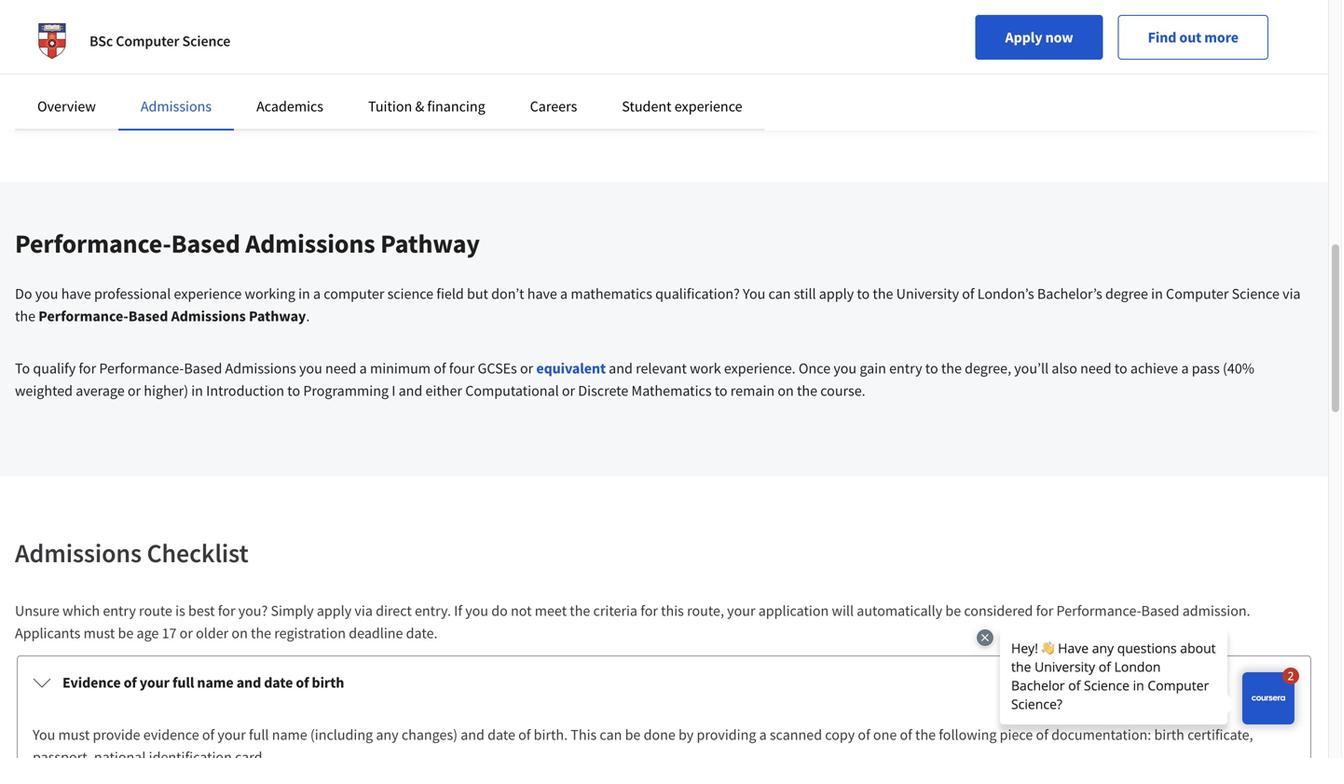 Task type: vqa. For each thing, say whether or not it's contained in the screenshot.
the top are
yes



Task type: describe. For each thing, give the bounding box(es) containing it.
programming
[[303, 381, 389, 400]]

achieve
[[1131, 359, 1179, 378]]

checklist
[[147, 537, 249, 569]]

student
[[622, 97, 672, 116]]

evidence of your full name and date of birth button
[[18, 656, 1311, 709]]

find
[[1148, 28, 1177, 47]]

in right degree
[[1152, 284, 1163, 303]]

your inside unsure which entry route is best for you? simply apply via direct entry. if you do not meet the criteria for this route, your application will automatically be considered for performance-based admission. applicants must be age 17 or older on the registration deadline date.
[[727, 601, 756, 620]]

this inside 'there's also no need for prior coding experience - all skill levels are accommodated, and you'll be using several programming languages to a professional standard by the time you complete this degree.'
[[314, 107, 337, 126]]

professional inside do you have professional experience working in a computer science field but don't have a mathematics qualification? you can still apply to the university of london's bachelor's degree in computer science via the
[[94, 284, 171, 303]]

and inside 'dropdown button'
[[237, 673, 261, 692]]

science inside do you have professional experience working in a computer science field but don't have a mathematics qualification? you can still apply to the university of london's bachelor's degree in computer science via the
[[1232, 284, 1280, 303]]

older
[[196, 624, 229, 642]]

best
[[188, 601, 215, 620]]

this
[[571, 725, 597, 744]]

in inside successful applicants for this programme are accepted from a diverse range of professional and academic backgrounds - previous experience and qualifications in it are
[[200, 38, 212, 57]]

weighted
[[15, 381, 73, 400]]

experience.
[[724, 359, 796, 378]]

computer inside do you have professional experience working in a computer science field but don't have a mathematics qualification? you can still apply to the university of london's bachelor's degree in computer science via the
[[1166, 284, 1229, 303]]

in inside and relevant work experience. once you gain entry to the degree, you'll also need to achieve a pass (40% weighted average or higher) in
[[191, 381, 203, 400]]

admissions link
[[141, 97, 212, 116]]

applicants
[[83, 16, 148, 34]]

fees
[[1083, 12, 1111, 31]]

introduction to programming i and either computational or discrete mathematics to remain on the course.
[[206, 381, 866, 400]]

apply now
[[1006, 28, 1074, 47]]

and left academic
[[581, 16, 605, 34]]

coding
[[199, 85, 241, 103]]

for right criteria
[[641, 601, 658, 620]]

pathway for performance-based admissions pathway .
[[249, 307, 306, 325]]

a left mathematics
[[560, 284, 568, 303]]

of inside successful applicants for this programme are accepted from a diverse range of professional and academic backgrounds - previous experience and qualifications in it are
[[486, 16, 498, 34]]

gain
[[860, 359, 887, 378]]

either
[[426, 381, 462, 400]]

programme
[[198, 16, 271, 34]]

and down applicants
[[86, 38, 110, 57]]

of left four
[[434, 359, 446, 378]]

equivalent link
[[536, 359, 606, 378]]

mathematics
[[632, 381, 712, 400]]

must inside unsure which entry route is best for you? simply apply via direct entry. if you do not meet the criteria for this route, your application will automatically be considered for performance-based admission. applicants must be age 17 or older on the registration deadline date.
[[84, 624, 115, 642]]

full inside 'dropdown button'
[[172, 673, 194, 692]]

of up identification
[[202, 725, 215, 744]]

range
[[448, 16, 483, 34]]

scanned
[[770, 725, 822, 744]]

0 horizontal spatial computer
[[116, 32, 179, 50]]

direct
[[376, 601, 412, 620]]

(40%
[[1223, 359, 1255, 378]]

from
[[356, 16, 386, 34]]

apply inside do you have professional experience working in a computer science field but don't have a mathematics qualification? you can still apply to the university of london's bachelor's degree in computer science via the
[[819, 284, 854, 303]]

need inside 'there's also no need for prior coding experience - all skill levels are accommodated, and you'll be using several programming languages to a professional standard by the time you complete this degree.'
[[111, 85, 142, 103]]

1 have from the left
[[61, 284, 91, 303]]

your inside 'dropdown button'
[[140, 673, 170, 692]]

documentation:
[[1052, 725, 1152, 744]]

of left one
[[858, 725, 871, 744]]

performance- inside unsure which entry route is best for you? simply apply via direct entry. if you do not meet the criteria for this route, your application will automatically be considered for performance-based admission. applicants must be age 17 or older on the registration deadline date.
[[1057, 601, 1142, 620]]

bsc computer science
[[90, 32, 231, 50]]

evidence of your full name and date of birth
[[62, 673, 344, 692]]

to down to qualify for performance-based admissions you need a minimum of four gcses or equivalent
[[287, 381, 300, 400]]

national
[[94, 748, 146, 758]]

degree.
[[340, 107, 386, 126]]

meet
[[535, 601, 567, 620]]

you inside unsure which entry route is best for you? simply apply via direct entry. if you do not meet the criteria for this route, your application will automatically be considered for performance-based admission. applicants must be age 17 or older on the registration deadline date.
[[465, 601, 489, 620]]

complete
[[252, 107, 311, 126]]

equivalent
[[536, 359, 606, 378]]

17
[[162, 624, 177, 642]]

of right one
[[900, 725, 913, 744]]

if
[[454, 601, 462, 620]]

1 horizontal spatial are
[[274, 16, 294, 34]]

1 vertical spatial are
[[230, 38, 250, 57]]

languages
[[789, 85, 853, 103]]

computational
[[465, 381, 559, 400]]

accommodated,
[[430, 85, 531, 103]]

tuition & financing link
[[368, 97, 485, 116]]

bachelor's
[[1038, 284, 1103, 303]]

skill
[[341, 85, 366, 103]]

experience inside successful applicants for this programme are accepted from a diverse range of professional and academic backgrounds - previous experience and qualifications in it are
[[15, 38, 83, 57]]

. for performance-based admissions pathway .
[[306, 307, 310, 325]]

to inside 'there's also no need for prior coding experience - all skill levels are accommodated, and you'll be using several programming languages to a professional standard by the time you complete this degree.'
[[856, 85, 869, 103]]

the inside and relevant work experience. once you gain entry to the degree, you'll also need to achieve a pass (40% weighted average or higher) in
[[942, 359, 962, 378]]

once
[[799, 359, 831, 378]]

of inside do you have professional experience working in a computer science field but don't have a mathematics qualification? you can still apply to the university of london's bachelor's degree in computer science via the
[[962, 284, 975, 303]]

student experience link
[[622, 97, 743, 116]]

and inside and relevant work experience. once you gain entry to the degree, you'll also need to achieve a pass (40% weighted average or higher) in
[[609, 359, 633, 378]]

your inside you must provide evidence of your full name (including any changes) and date of birth. this can be done by providing a scanned copy of one of the following piece of documentation: birth certificate, passport, national identification card.
[[218, 725, 246, 744]]

time
[[195, 107, 223, 126]]

evidence
[[143, 725, 199, 744]]

name inside 'dropdown button'
[[197, 673, 234, 692]]

any
[[376, 725, 399, 744]]

degree,
[[965, 359, 1012, 378]]

is
[[175, 601, 185, 620]]

don't
[[492, 284, 525, 303]]

birth inside you must provide evidence of your full name (including any changes) and date of birth. this can be done by providing a scanned copy of one of the following piece of documentation: birth certificate, passport, national identification card.
[[1155, 725, 1185, 744]]

qualification?
[[656, 284, 740, 303]]

be left considered
[[946, 601, 961, 620]]

of right piece
[[1036, 725, 1049, 744]]

a inside successful applicants for this programme are accepted from a diverse range of professional and academic backgrounds - previous experience and qualifications in it are
[[389, 16, 397, 34]]

of left birth.
[[519, 725, 531, 744]]

via inside unsure which entry route is best for you? simply apply via direct entry. if you do not meet the criteria for this route, your application will automatically be considered for performance-based admission. applicants must be age 17 or older on the registration deadline date.
[[355, 601, 373, 620]]

and relevant work experience. once you gain entry to the degree, you'll also need to achieve a pass (40% weighted average or higher) in
[[15, 359, 1255, 400]]

several
[[654, 85, 698, 103]]

considered
[[964, 601, 1033, 620]]

and inside 'there's also no need for prior coding experience - all skill levels are accommodated, and you'll be using several programming languages to a professional standard by the time you complete this degree.'
[[534, 85, 558, 103]]

and inside you must provide evidence of your full name (including any changes) and date of birth. this can be done by providing a scanned copy of one of the following piece of documentation: birth certificate, passport, national identification card.
[[461, 725, 485, 744]]

certificate,
[[1188, 725, 1254, 744]]

piece
[[1000, 725, 1033, 744]]

now
[[1046, 28, 1074, 47]]

successful
[[15, 16, 80, 34]]

experience right student
[[675, 97, 743, 116]]

do
[[492, 601, 508, 620]]

you'll inside and relevant work experience. once you gain entry to the degree, you'll also need to achieve a pass (40% weighted average or higher) in
[[1015, 359, 1049, 378]]

schedule
[[930, 12, 988, 31]]

programme
[[1006, 12, 1080, 31]]

via inside do you have professional experience working in a computer science field but don't have a mathematics qualification? you can still apply to the university of london's bachelor's degree in computer science via the
[[1283, 284, 1301, 303]]

find out more button
[[1118, 15, 1269, 60]]

also inside and relevant work experience. once you gain entry to the degree, you'll also need to achieve a pass (40% weighted average or higher) in
[[1052, 359, 1078, 378]]

there's also no need for prior coding experience - all skill levels are accommodated, and you'll be using several programming languages to a professional standard by the time you complete this degree.
[[15, 85, 879, 126]]

remain
[[731, 381, 775, 400]]

backgrounds
[[671, 16, 752, 34]]

for inside 'there's also no need for prior coding experience - all skill levels are accommodated, and you'll be using several programming languages to a professional standard by the time you complete this degree.'
[[145, 85, 162, 103]]

automatically
[[857, 601, 943, 620]]

computer
[[324, 284, 384, 303]]

a inside you must provide evidence of your full name (including any changes) and date of birth. this can be done by providing a scanned copy of one of the following piece of documentation: birth certificate, passport, national identification card.
[[759, 725, 767, 744]]

professional inside 'there's also no need for prior coding experience - all skill levels are accommodated, and you'll be using several programming languages to a professional standard by the time you complete this degree.'
[[15, 107, 92, 126]]

by inside you must provide evidence of your full name (including any changes) and date of birth. this can be done by providing a scanned copy of one of the following piece of documentation: birth certificate, passport, national identification card.
[[679, 725, 694, 744]]

average
[[76, 381, 125, 400]]

a up the programming
[[360, 359, 367, 378]]

introduction
[[206, 381, 284, 400]]

registration
[[274, 624, 346, 642]]

copy
[[825, 725, 855, 744]]

successful applicants for this programme are accepted from a diverse range of professional and academic backgrounds - previous experience and qualifications in it are
[[15, 16, 817, 57]]

for right best at left bottom
[[218, 601, 235, 620]]

passport,
[[33, 748, 91, 758]]

and right i
[[399, 381, 423, 400]]

which
[[62, 601, 100, 620]]



Task type: locate. For each thing, give the bounding box(es) containing it.
a inside and relevant work experience. once you gain entry to the degree, you'll also need to achieve a pass (40% weighted average or higher) in
[[1182, 359, 1189, 378]]

the down prior
[[171, 107, 192, 126]]

name left '(including'
[[272, 725, 307, 744]]

pass
[[1192, 359, 1220, 378]]

1 vertical spatial full
[[249, 725, 269, 744]]

overview
[[37, 97, 96, 116]]

full up card.
[[249, 725, 269, 744]]

you must provide evidence of your full name (including any changes) and date of birth. this can be done by providing a scanned copy of one of the following piece of documentation: birth certificate, passport, national identification card.
[[33, 725, 1254, 758]]

1 horizontal spatial can
[[769, 284, 791, 303]]

1 horizontal spatial need
[[325, 359, 357, 378]]

apply right the still
[[819, 284, 854, 303]]

tuition & financing
[[368, 97, 485, 116]]

for right considered
[[1036, 601, 1054, 620]]

find out more
[[1148, 28, 1239, 47]]

the right the meet
[[570, 601, 591, 620]]

full down 17
[[172, 673, 194, 692]]

1 vertical spatial apply
[[317, 601, 352, 620]]

qualifications
[[113, 38, 197, 57]]

your right route, at the right bottom of page
[[727, 601, 756, 620]]

0 vertical spatial your
[[727, 601, 756, 620]]

you left the still
[[743, 284, 766, 303]]

or inside unsure which entry route is best for you? simply apply via direct entry. if you do not meet the criteria for this route, your application will automatically be considered for performance-based admission. applicants must be age 17 or older on the registration deadline date.
[[180, 624, 193, 642]]

2 have from the left
[[527, 284, 557, 303]]

higher)
[[144, 381, 188, 400]]

0 vertical spatial professional
[[501, 16, 578, 34]]

you'll inside 'there's also no need for prior coding experience - all skill levels are accommodated, and you'll be using several programming languages to a professional standard by the time you complete this degree.'
[[561, 85, 596, 103]]

a left pass on the right
[[1182, 359, 1189, 378]]

1 vertical spatial entry
[[103, 601, 136, 620]]

0 horizontal spatial you'll
[[561, 85, 596, 103]]

the left degree,
[[942, 359, 962, 378]]

date down registration at the bottom of page
[[264, 673, 293, 692]]

1 vertical spatial must
[[58, 725, 90, 744]]

0 horizontal spatial science
[[182, 32, 231, 50]]

programming
[[701, 85, 786, 103]]

working
[[245, 284, 295, 303]]

1 horizontal spatial full
[[249, 725, 269, 744]]

birth inside 'dropdown button'
[[312, 673, 344, 692]]

0 horizontal spatial on
[[232, 624, 248, 642]]

1 horizontal spatial date
[[488, 725, 516, 744]]

-
[[755, 16, 760, 34], [315, 85, 320, 103]]

changes)
[[402, 725, 458, 744]]

1 horizontal spatial .
[[1111, 12, 1115, 31]]

have right don't
[[527, 284, 557, 303]]

0 vertical spatial name
[[197, 673, 234, 692]]

admission.
[[1183, 601, 1251, 620]]

1 vertical spatial .
[[306, 307, 310, 325]]

1 horizontal spatial on
[[778, 381, 794, 400]]

you?
[[238, 601, 268, 620]]

1 vertical spatial -
[[315, 85, 320, 103]]

2 vertical spatial this
[[661, 601, 684, 620]]

the inside 'there's also no need for prior coding experience - all skill levels are accommodated, and you'll be using several programming languages to a professional standard by the time you complete this degree.'
[[171, 107, 192, 126]]

entry
[[890, 359, 923, 378], [103, 601, 136, 620]]

professional right range
[[501, 16, 578, 34]]

need inside and relevant work experience. once you gain entry to the degree, you'll also need to achieve a pass (40% weighted average or higher) in
[[1081, 359, 1112, 378]]

1 vertical spatial this
[[314, 107, 337, 126]]

be left using
[[599, 85, 614, 103]]

you up passport, in the bottom of the page
[[33, 725, 55, 744]]

0 vertical spatial are
[[274, 16, 294, 34]]

0 vertical spatial full
[[172, 673, 194, 692]]

0 vertical spatial by
[[153, 107, 168, 126]]

need left "achieve"
[[1081, 359, 1112, 378]]

to right the still
[[857, 284, 870, 303]]

unsure
[[15, 601, 59, 620]]

0 horizontal spatial name
[[197, 673, 234, 692]]

0 vertical spatial also
[[63, 85, 89, 103]]

birth.
[[534, 725, 568, 744]]

you inside and relevant work experience. once you gain entry to the degree, you'll also need to achieve a pass (40% weighted average or higher) in
[[834, 359, 857, 378]]

mathematics
[[571, 284, 653, 303]]

work
[[690, 359, 721, 378]]

1 horizontal spatial name
[[272, 725, 307, 744]]

must down which
[[84, 624, 115, 642]]

2 horizontal spatial need
[[1081, 359, 1112, 378]]

1 vertical spatial name
[[272, 725, 307, 744]]

experience up complete
[[244, 85, 312, 103]]

entry left route
[[103, 601, 136, 620]]

2 horizontal spatial professional
[[501, 16, 578, 34]]

levels
[[369, 85, 404, 103]]

professional inside successful applicants for this programme are accepted from a diverse range of professional and academic backgrounds - previous experience and qualifications in it are
[[501, 16, 578, 34]]

2 horizontal spatial this
[[661, 601, 684, 620]]

overview link
[[37, 97, 96, 116]]

0 horizontal spatial -
[[315, 85, 320, 103]]

0 horizontal spatial have
[[61, 284, 91, 303]]

academics link
[[256, 97, 324, 116]]

of left apply
[[991, 12, 1003, 31]]

0 vertical spatial you'll
[[561, 85, 596, 103]]

for left prior
[[145, 85, 162, 103]]

be left done
[[625, 725, 641, 744]]

1 vertical spatial date
[[488, 725, 516, 744]]

0 horizontal spatial pathway
[[249, 307, 306, 325]]

are
[[274, 16, 294, 34], [230, 38, 250, 57], [407, 85, 427, 103]]

the left 'university'
[[873, 284, 894, 303]]

relevant
[[636, 359, 687, 378]]

performance-based admissions pathway .
[[38, 307, 310, 325]]

apply up registration at the bottom of page
[[317, 601, 352, 620]]

be inside 'there's also no need for prior coding experience - all skill levels are accommodated, and you'll be using several programming languages to a professional standard by the time you complete this degree.'
[[599, 85, 614, 103]]

on down you?
[[232, 624, 248, 642]]

criteria
[[593, 601, 638, 620]]

this
[[172, 16, 195, 34], [314, 107, 337, 126], [661, 601, 684, 620]]

0 vertical spatial apply
[[819, 284, 854, 303]]

need
[[111, 85, 142, 103], [325, 359, 357, 378], [1081, 359, 1112, 378]]

to right languages
[[856, 85, 869, 103]]

pathway up science
[[380, 227, 480, 260]]

1 horizontal spatial you
[[743, 284, 766, 303]]

to inside do you have professional experience working in a computer science field but don't have a mathematics qualification? you can still apply to the university of london's bachelor's degree in computer science via the
[[857, 284, 870, 303]]

or inside and relevant work experience. once you gain entry to the degree, you'll also need to achieve a pass (40% weighted average or higher) in
[[128, 381, 141, 400]]

in right higher)
[[191, 381, 203, 400]]

0 horizontal spatial .
[[306, 307, 310, 325]]

0 vertical spatial must
[[84, 624, 115, 642]]

0 vertical spatial date
[[264, 673, 293, 692]]

admissions checklist
[[15, 537, 249, 569]]

2 vertical spatial your
[[218, 725, 246, 744]]

1 vertical spatial pathway
[[249, 307, 306, 325]]

. for schedule of programme fees .
[[1111, 12, 1115, 31]]

and right accommodated,
[[534, 85, 558, 103]]

. left find
[[1111, 12, 1115, 31]]

1 vertical spatial can
[[600, 725, 622, 744]]

based inside unsure which entry route is best for you? simply apply via direct entry. if you do not meet the criteria for this route, your application will automatically be considered for performance-based admission. applicants must be age 17 or older on the registration deadline date.
[[1142, 601, 1180, 620]]

in left it
[[200, 38, 212, 57]]

the down 'once'
[[797, 381, 818, 400]]

careers
[[530, 97, 577, 116]]

via
[[1283, 284, 1301, 303], [355, 601, 373, 620]]

0 vertical spatial -
[[755, 16, 760, 34]]

1 horizontal spatial science
[[1232, 284, 1280, 303]]

need up the standard
[[111, 85, 142, 103]]

- inside successful applicants for this programme are accepted from a diverse range of professional and academic backgrounds - previous experience and qualifications in it are
[[755, 16, 760, 34]]

1 vertical spatial you'll
[[1015, 359, 1049, 378]]

1 horizontal spatial have
[[527, 284, 557, 303]]

or left higher)
[[128, 381, 141, 400]]

1 horizontal spatial -
[[755, 16, 760, 34]]

and up card.
[[237, 673, 261, 692]]

and up discrete
[[609, 359, 633, 378]]

0 horizontal spatial are
[[230, 38, 250, 57]]

0 horizontal spatial your
[[140, 673, 170, 692]]

you inside do you have professional experience working in a computer science field but don't have a mathematics qualification? you can still apply to the university of london's bachelor's degree in computer science via the
[[35, 284, 58, 303]]

also left no
[[63, 85, 89, 103]]

the right one
[[916, 725, 936, 744]]

full
[[172, 673, 194, 692], [249, 725, 269, 744]]

a right the from
[[389, 16, 397, 34]]

this inside successful applicants for this programme are accepted from a diverse range of professional and academic backgrounds - previous experience and qualifications in it are
[[172, 16, 195, 34]]

0 horizontal spatial professional
[[15, 107, 92, 126]]

0 horizontal spatial this
[[172, 16, 195, 34]]

for inside successful applicants for this programme are accepted from a diverse range of professional and academic backgrounds - previous experience and qualifications in it are
[[151, 16, 169, 34]]

1 horizontal spatial also
[[1052, 359, 1078, 378]]

1 vertical spatial via
[[355, 601, 373, 620]]

1 vertical spatial science
[[1232, 284, 1280, 303]]

computer right degree
[[1166, 284, 1229, 303]]

entry inside and relevant work experience. once you gain entry to the degree, you'll also need to achieve a pass (40% weighted average or higher) in
[[890, 359, 923, 378]]

1 vertical spatial on
[[232, 624, 248, 642]]

unsure which entry route is best for you? simply apply via direct entry. if you do not meet the criteria for this route, your application will automatically be considered for performance-based admission. applicants must be age 17 or older on the registration deadline date.
[[15, 601, 1251, 642]]

must up passport, in the bottom of the page
[[58, 725, 90, 744]]

1 vertical spatial birth
[[1155, 725, 1185, 744]]

1 horizontal spatial this
[[314, 107, 337, 126]]

you inside 'there's also no need for prior coding experience - all skill levels are accommodated, and you'll be using several programming languages to a professional standard by the time you complete this degree.'
[[226, 107, 249, 126]]

by inside 'there's also no need for prior coding experience - all skill levels are accommodated, and you'll be using several programming languages to a professional standard by the time you complete this degree.'
[[153, 107, 168, 126]]

provide
[[93, 725, 140, 744]]

0 horizontal spatial entry
[[103, 601, 136, 620]]

1 vertical spatial you
[[33, 725, 55, 744]]

birth
[[312, 673, 344, 692], [1155, 725, 1185, 744]]

date inside you must provide evidence of your full name (including any changes) and date of birth. this can be done by providing a scanned copy of one of the following piece of documentation: birth certificate, passport, national identification card.
[[488, 725, 516, 744]]

diverse
[[400, 16, 445, 34]]

science up coding
[[182, 32, 231, 50]]

science up (40%
[[1232, 284, 1280, 303]]

entry inside unsure which entry route is best for you? simply apply via direct entry. if you do not meet the criteria for this route, your application will automatically be considered for performance-based admission. applicants must be age 17 or older on the registration deadline date.
[[103, 601, 136, 620]]

london's
[[978, 284, 1035, 303]]

2 horizontal spatial your
[[727, 601, 756, 620]]

qualify
[[33, 359, 76, 378]]

birth down registration at the bottom of page
[[312, 673, 344, 692]]

1 horizontal spatial apply
[[819, 284, 854, 303]]

1 vertical spatial your
[[140, 673, 170, 692]]

or right 17
[[180, 624, 193, 642]]

0 vertical spatial via
[[1283, 284, 1301, 303]]

application
[[759, 601, 829, 620]]

1 vertical spatial also
[[1052, 359, 1078, 378]]

apply inside unsure which entry route is best for you? simply apply via direct entry. if you do not meet the criteria for this route, your application will automatically be considered for performance-based admission. applicants must be age 17 or older on the registration deadline date.
[[317, 601, 352, 620]]

this down all
[[314, 107, 337, 126]]

0 vertical spatial you
[[743, 284, 766, 303]]

1 horizontal spatial you'll
[[1015, 359, 1049, 378]]

the down do
[[15, 307, 35, 325]]

you up course. on the right bottom of the page
[[834, 359, 857, 378]]

you'll left using
[[561, 85, 596, 103]]

name inside you must provide evidence of your full name (including any changes) and date of birth. this can be done by providing a scanned copy of one of the following piece of documentation: birth certificate, passport, national identification card.
[[272, 725, 307, 744]]

by down prior
[[153, 107, 168, 126]]

the inside you must provide evidence of your full name (including any changes) and date of birth. this can be done by providing a scanned copy of one of the following piece of documentation: birth certificate, passport, national identification card.
[[916, 725, 936, 744]]

a left "computer"
[[313, 284, 321, 303]]

0 horizontal spatial also
[[63, 85, 89, 103]]

1 horizontal spatial via
[[1283, 284, 1301, 303]]

date left birth.
[[488, 725, 516, 744]]

0 horizontal spatial birth
[[312, 673, 344, 692]]

on right remain
[[778, 381, 794, 400]]

1 vertical spatial professional
[[15, 107, 92, 126]]

0 vertical spatial computer
[[116, 32, 179, 50]]

of left london's
[[962, 284, 975, 303]]

0 vertical spatial pathway
[[380, 227, 480, 260]]

also inside 'there's also no need for prior coding experience - all skill levels are accommodated, and you'll be using several programming languages to a professional standard by the time you complete this degree.'
[[63, 85, 89, 103]]

0 horizontal spatial can
[[600, 725, 622, 744]]

your up card.
[[218, 725, 246, 744]]

you inside do you have professional experience working in a computer science field but don't have a mathematics qualification? you can still apply to the university of london's bachelor's degree in computer science via the
[[743, 284, 766, 303]]

route,
[[687, 601, 724, 620]]

1 horizontal spatial pathway
[[380, 227, 480, 260]]

1 horizontal spatial entry
[[890, 359, 923, 378]]

the down you?
[[251, 624, 271, 642]]

0 horizontal spatial by
[[153, 107, 168, 126]]

still
[[794, 284, 816, 303]]

to down work
[[715, 381, 728, 400]]

birth left certificate,
[[1155, 725, 1185, 744]]

1 vertical spatial by
[[679, 725, 694, 744]]

experience up performance-based admissions pathway .
[[174, 284, 242, 303]]

degree
[[1106, 284, 1149, 303]]

experience inside 'there's also no need for prior coding experience - all skill levels are accommodated, and you'll be using several programming languages to a professional standard by the time you complete this degree.'
[[244, 85, 312, 103]]

be inside you must provide evidence of your full name (including any changes) and date of birth. this can be done by providing a scanned copy of one of the following piece of documentation: birth certificate, passport, national identification card.
[[625, 725, 641, 744]]

done
[[644, 725, 676, 744]]

on
[[778, 381, 794, 400], [232, 624, 248, 642]]

0 horizontal spatial via
[[355, 601, 373, 620]]

accepted
[[297, 16, 353, 34]]

course.
[[821, 381, 866, 400]]

on inside unsure which entry route is best for you? simply apply via direct entry. if you do not meet the criteria for this route, your application will automatically be considered for performance-based admission. applicants must be age 17 or older on the registration deadline date.
[[232, 624, 248, 642]]

experience down successful
[[15, 38, 83, 57]]

careers link
[[530, 97, 577, 116]]

a inside 'there's also no need for prior coding experience - all skill levels are accommodated, and you'll be using several programming languages to a professional standard by the time you complete this degree.'
[[872, 85, 879, 103]]

must inside you must provide evidence of your full name (including any changes) and date of birth. this can be done by providing a scanned copy of one of the following piece of documentation: birth certificate, passport, national identification card.
[[58, 725, 90, 744]]

performance-based admissions pathway
[[15, 227, 480, 260]]

card.
[[235, 748, 266, 758]]

or down equivalent link
[[562, 381, 575, 400]]

to
[[856, 85, 869, 103], [857, 284, 870, 303], [926, 359, 939, 378], [1115, 359, 1128, 378], [287, 381, 300, 400], [715, 381, 728, 400]]

can
[[769, 284, 791, 303], [600, 725, 622, 744]]

by
[[153, 107, 168, 126], [679, 725, 694, 744]]

be left "age"
[[118, 624, 134, 642]]

0 vertical spatial science
[[182, 32, 231, 50]]

have right do
[[61, 284, 91, 303]]

1 horizontal spatial by
[[679, 725, 694, 744]]

this left route, at the right bottom of page
[[661, 601, 684, 620]]

bsc
[[90, 32, 113, 50]]

by right done
[[679, 725, 694, 744]]

but
[[467, 284, 489, 303]]

0 horizontal spatial full
[[172, 673, 194, 692]]

2 horizontal spatial are
[[407, 85, 427, 103]]

can inside do you have professional experience working in a computer science field but don't have a mathematics qualification? you can still apply to the university of london's bachelor's degree in computer science via the
[[769, 284, 791, 303]]

. up to qualify for performance-based admissions you need a minimum of four gcses or equivalent
[[306, 307, 310, 325]]

need up the programming
[[325, 359, 357, 378]]

i
[[392, 381, 396, 400]]

1 horizontal spatial professional
[[94, 284, 171, 303]]

1 horizontal spatial computer
[[1166, 284, 1229, 303]]

prior
[[165, 85, 196, 103]]

0 vertical spatial on
[[778, 381, 794, 400]]

0 vertical spatial .
[[1111, 12, 1115, 31]]

your
[[727, 601, 756, 620], [140, 673, 170, 692], [218, 725, 246, 744]]

this up qualifications
[[172, 16, 195, 34]]

standard
[[95, 107, 150, 126]]

you right do
[[35, 284, 58, 303]]

are right it
[[230, 38, 250, 57]]

for up average
[[79, 359, 96, 378]]

2 vertical spatial professional
[[94, 284, 171, 303]]

experience inside do you have professional experience working in a computer science field but don't have a mathematics qualification? you can still apply to the university of london's bachelor's degree in computer science via the
[[174, 284, 242, 303]]

and right changes)
[[461, 725, 485, 744]]

the
[[171, 107, 192, 126], [873, 284, 894, 303], [15, 307, 35, 325], [942, 359, 962, 378], [797, 381, 818, 400], [570, 601, 591, 620], [251, 624, 271, 642], [916, 725, 936, 744]]

all
[[323, 85, 338, 103]]

to
[[15, 359, 30, 378]]

previous
[[763, 16, 817, 34]]

0 horizontal spatial you
[[33, 725, 55, 744]]

are inside 'there's also no need for prior coding experience - all skill levels are accommodated, and you'll be using several programming languages to a professional standard by the time you complete this degree.'
[[407, 85, 427, 103]]

science
[[387, 284, 434, 303]]

student experience
[[622, 97, 743, 116]]

1 horizontal spatial your
[[218, 725, 246, 744]]

in right working
[[298, 284, 310, 303]]

you inside you must provide evidence of your full name (including any changes) and date of birth. this can be done by providing a scanned copy of one of the following piece of documentation: birth certificate, passport, national identification card.
[[33, 725, 55, 744]]

can right this
[[600, 725, 622, 744]]

0 vertical spatial birth
[[312, 673, 344, 692]]

- inside 'there's also no need for prior coding experience - all skill levels are accommodated, and you'll be using several programming languages to a professional standard by the time you complete this degree.'
[[315, 85, 320, 103]]

professional down there's
[[15, 107, 92, 126]]

this inside unsure which entry route is best for you? simply apply via direct entry. if you do not meet the criteria for this route, your application will automatically be considered for performance-based admission. applicants must be age 17 or older on the registration deadline date.
[[661, 601, 684, 620]]

pathway for performance-based admissions pathway
[[380, 227, 480, 260]]

you right the if
[[465, 601, 489, 620]]

or
[[520, 359, 533, 378], [128, 381, 141, 400], [562, 381, 575, 400], [180, 624, 193, 642]]

you up the programming
[[299, 359, 322, 378]]

of right evidence
[[124, 673, 137, 692]]

of down registration at the bottom of page
[[296, 673, 309, 692]]

or up 'introduction to programming i and either computational or discrete mathematics to remain on the course.'
[[520, 359, 533, 378]]

to left degree,
[[926, 359, 939, 378]]

0 vertical spatial can
[[769, 284, 791, 303]]

discrete
[[578, 381, 629, 400]]

name down older
[[197, 673, 234, 692]]

can inside you must provide evidence of your full name (including any changes) and date of birth. this can be done by providing a scanned copy of one of the following piece of documentation: birth certificate, passport, national identification card.
[[600, 725, 622, 744]]

date inside 'dropdown button'
[[264, 673, 293, 692]]

- left previous
[[755, 16, 760, 34]]

out
[[1180, 28, 1202, 47]]

you
[[743, 284, 766, 303], [33, 725, 55, 744]]

are right levels
[[407, 85, 427, 103]]

schedule of programme fees link
[[930, 12, 1111, 31]]

0 horizontal spatial apply
[[317, 601, 352, 620]]

0 vertical spatial entry
[[890, 359, 923, 378]]

pathway down working
[[249, 307, 306, 325]]

are left accepted
[[274, 16, 294, 34]]

computer
[[116, 32, 179, 50], [1166, 284, 1229, 303]]

financing
[[427, 97, 485, 116]]

university of london logo image
[[30, 19, 75, 63]]

2 vertical spatial are
[[407, 85, 427, 103]]

schedule of programme fees .
[[930, 12, 1115, 31]]

evidence
[[62, 673, 121, 692]]

to left "achieve"
[[1115, 359, 1128, 378]]

full inside you must provide evidence of your full name (including any changes) and date of birth. this can be done by providing a scanned copy of one of the following piece of documentation: birth certificate, passport, national identification card.
[[249, 725, 269, 744]]

age
[[137, 624, 159, 642]]

admissions
[[141, 97, 212, 116], [245, 227, 375, 260], [171, 307, 246, 325], [225, 359, 296, 378], [15, 537, 142, 569]]

1 horizontal spatial birth
[[1155, 725, 1185, 744]]

based
[[171, 227, 240, 260], [128, 307, 168, 325], [184, 359, 222, 378], [1142, 601, 1180, 620]]

0 horizontal spatial date
[[264, 673, 293, 692]]

entry.
[[415, 601, 451, 620]]



